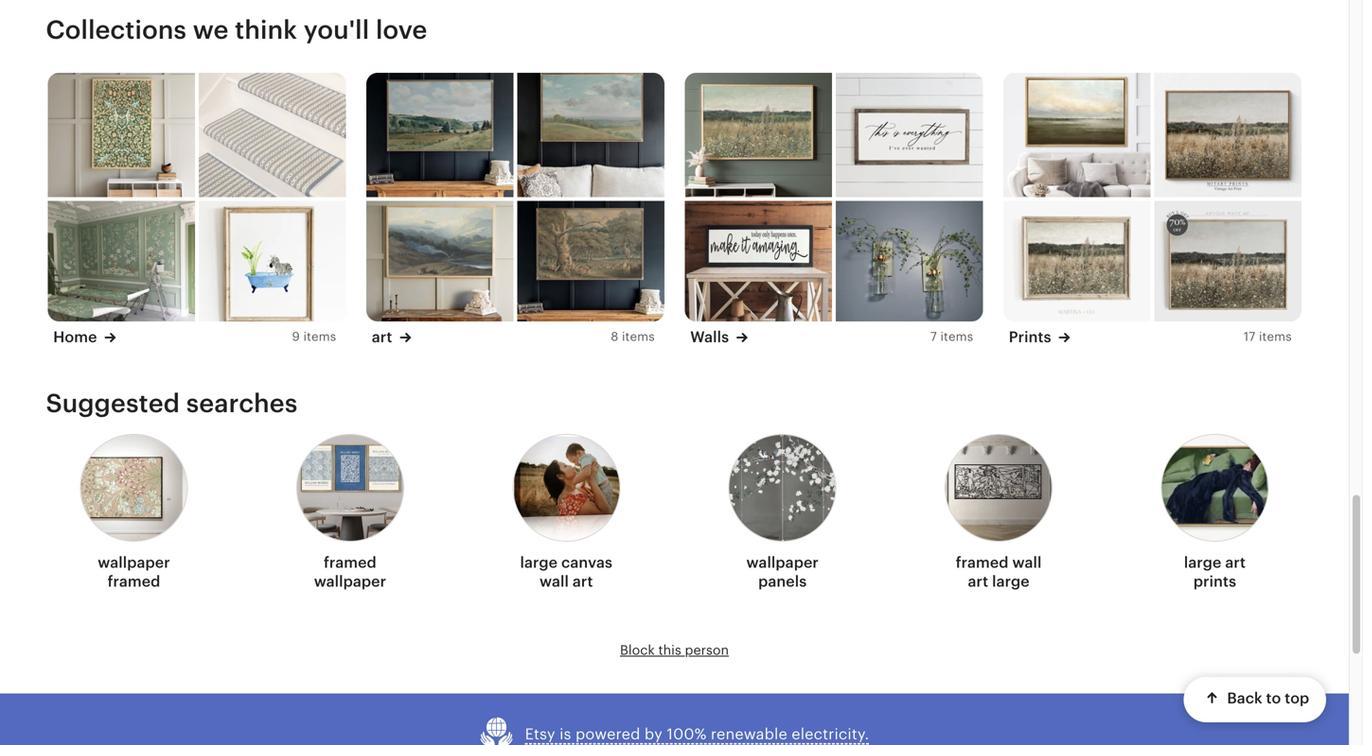 Task type: vqa. For each thing, say whether or not it's contained in the screenshot.
the 'powered'
yes



Task type: describe. For each thing, give the bounding box(es) containing it.
back
[[1227, 691, 1262, 708]]

9
[[292, 330, 300, 344]]

framed inside wallpaper framed
[[108, 574, 160, 591]]

watercolor vintage bathroom art print, zebra in blue bathtub with plants art print, bathroom wall decor, animal in tub, bathtub animal art image
[[199, 201, 346, 326]]

person
[[685, 643, 729, 658]]

printable wildflower field landscape oil painting, vintage landscape art print, country field wall art digital download image
[[1154, 73, 1301, 197]]

le petit appartement/scenic wallpaper printed on non woven paper/custom 5ft high panel image
[[48, 201, 195, 326]]

large for wall
[[520, 555, 558, 572]]

overlook wall art | living room wood sign | landscape wall art | framed wood signs | extra large art | horizontal sign | 229 image
[[366, 201, 513, 326]]

items for home
[[303, 330, 336, 344]]

collections
[[46, 15, 187, 44]]

items for art
[[622, 330, 655, 344]]

wallpaper for panels
[[746, 555, 819, 572]]

etsy
[[525, 726, 555, 743]]

large art prints link
[[1161, 429, 1269, 599]]

items for walls
[[940, 330, 973, 344]]

renewable
[[711, 726, 787, 743]]

etsy is powered by 100% renewable electricity. button
[[480, 717, 869, 746]]

art inside framed wall art large
[[968, 574, 988, 591]]

vintage wallpaper pattern art | framed floral pattern | william morris style art | 501 image
[[48, 73, 195, 197]]

wallpaper panels link
[[729, 429, 836, 599]]

8 items
[[611, 330, 655, 344]]

block
[[620, 643, 655, 658]]

9 items
[[292, 330, 336, 344]]

think
[[235, 15, 297, 44]]

panels
[[758, 574, 807, 591]]

walls
[[690, 329, 729, 346]]

etsy is powered by 100% renewable electricity.
[[525, 726, 869, 743]]

to
[[1266, 691, 1281, 708]]

items for prints
[[1259, 330, 1292, 344]]

framed wallpaper link
[[296, 429, 404, 599]]

extra large vintage wall art | vintage meadow scene wall art | large wall decor | framed wall art | 159 image
[[366, 73, 513, 197]]

wall inside framed wall art large
[[1012, 555, 1042, 572]]

wall inside large canvas wall art
[[540, 574, 569, 591]]

large inside framed wall art large
[[992, 574, 1030, 591]]

vintage dusk sky over green field abstract nature landscape painting prints retro rustic neutral minimalist decor framed canvas wall art image
[[1003, 73, 1150, 197]]

large canvas wall art link
[[512, 429, 620, 599]]

wallpaper for framed
[[98, 555, 170, 572]]

is
[[560, 726, 571, 743]]

wildflower field | vintage painting | digital printable wall art image
[[1003, 201, 1150, 326]]

top
[[1284, 691, 1309, 708]]

block this person button
[[620, 642, 729, 660]]

powered
[[575, 726, 640, 743]]

framed wall art large
[[956, 555, 1042, 591]]

home
[[53, 329, 97, 346]]

17 items
[[1244, 330, 1292, 344]]



Task type: locate. For each thing, give the bounding box(es) containing it.
0 horizontal spatial large
[[520, 555, 558, 572]]

you'll
[[304, 15, 369, 44]]

1 horizontal spatial framed
[[324, 555, 377, 572]]

large inside large canvas wall art
[[520, 555, 558, 572]]

collections we think you'll love
[[46, 15, 427, 44]]

we
[[193, 15, 229, 44]]

framed for framed wall art large
[[956, 555, 1009, 572]]

large art prints
[[1184, 555, 1246, 591]]

prints
[[1193, 574, 1236, 591]]

wallpaper panels
[[746, 555, 819, 591]]

printable wildflower field landscape vintage painting, antique landscape art print, country field autumn wall art digital download | a101 image
[[1154, 201, 1301, 326]]

framed inside framed wall art large
[[956, 555, 1009, 572]]

today only happens once make it amazing sign | wood signs | framed wood signs | home decor | inspirational signs image
[[685, 201, 832, 326]]

suggested searches
[[46, 389, 298, 418]]

3 items from the left
[[940, 330, 973, 344]]

wall
[[1012, 555, 1042, 572], [540, 574, 569, 591]]

1 horizontal spatial wallpaper
[[314, 574, 386, 591]]

7 items
[[930, 330, 973, 344]]

1 items from the left
[[303, 330, 336, 344]]

wallpaper framed link
[[80, 429, 188, 599]]

large inside 'large art prints'
[[1184, 555, 1221, 572]]

4 items from the left
[[1259, 330, 1292, 344]]

items right 8
[[622, 330, 655, 344]]

0 vertical spatial wall
[[1012, 555, 1042, 572]]

wallpaper framed
[[98, 555, 170, 591]]

large for prints
[[1184, 555, 1221, 572]]

wallpaper
[[98, 555, 170, 572], [746, 555, 819, 572], [314, 574, 386, 591]]

framed wall art large link
[[945, 429, 1053, 599]]

items right 9
[[303, 330, 336, 344]]

back to top button
[[1183, 678, 1326, 723]]

this
[[658, 643, 681, 658]]

vintage wildflower field wall art | field of flowers art | botanical wildflower art | 167 image
[[685, 73, 832, 197]]

1 vertical spatial wall
[[540, 574, 569, 591]]

1 horizontal spatial wall
[[1012, 555, 1042, 572]]

searches
[[186, 389, 298, 418]]

2 horizontal spatial large
[[1184, 555, 1221, 572]]

love
[[376, 15, 427, 44]]

0 horizontal spatial wall
[[540, 574, 569, 591]]

items
[[303, 330, 336, 344], [622, 330, 655, 344], [940, 330, 973, 344], [1259, 330, 1292, 344]]

prints
[[1009, 329, 1051, 346]]

items right '7'
[[940, 330, 973, 344]]

0 horizontal spatial framed
[[108, 574, 160, 591]]

framed for framed wallpaper
[[324, 555, 377, 572]]

large canvas wall art
[[520, 555, 612, 591]]

art inside 'large art prints'
[[1225, 555, 1246, 572]]

17
[[1244, 330, 1255, 344]]

framed inside framed wallpaper
[[324, 555, 377, 572]]

art
[[372, 329, 392, 346], [1225, 555, 1246, 572], [573, 574, 593, 591], [968, 574, 988, 591]]

2 items from the left
[[622, 330, 655, 344]]

block this person
[[620, 643, 729, 658]]

0 horizontal spatial wallpaper
[[98, 555, 170, 572]]

framed wallpaper
[[314, 555, 386, 591]]

100%
[[667, 726, 707, 743]]

8
[[611, 330, 618, 344]]

vintage nature wall art | vintage wall art | extra large art | deer wildlife art | vintage nature landscape scene 165 image
[[517, 201, 664, 326]]

items right "17"
[[1259, 330, 1292, 344]]

this is everything i've ever wanted wood framed farmhouse sign, bedroom sign, living room sign, family wood sign, wood quote sign image
[[836, 73, 983, 197]]

art inside large canvas wall art
[[573, 574, 593, 591]]

2 horizontal spatial framed
[[956, 555, 1009, 572]]

2 wall vases, wall decor, vase wall decor, pallet decor, pallet wall decor image
[[836, 201, 983, 326]]

7
[[930, 330, 937, 344]]

by
[[644, 726, 663, 743]]

padded wool carpet stair tread - chain stitch (chambray) image
[[199, 73, 346, 197]]

framed
[[324, 555, 377, 572], [956, 555, 1009, 572], [108, 574, 160, 591]]

back to top
[[1227, 691, 1309, 708]]

1 horizontal spatial large
[[992, 574, 1030, 591]]

canvas
[[561, 555, 612, 572]]

large
[[520, 555, 558, 572], [1184, 555, 1221, 572], [992, 574, 1030, 591]]

suggested
[[46, 389, 180, 418]]

electricity.
[[792, 726, 869, 743]]

2 horizontal spatial wallpaper
[[746, 555, 819, 572]]

english countryside vintage art | living room wall art | english country decor | wood signs | extra large art | large horizontal sign | 198 image
[[517, 73, 664, 197]]



